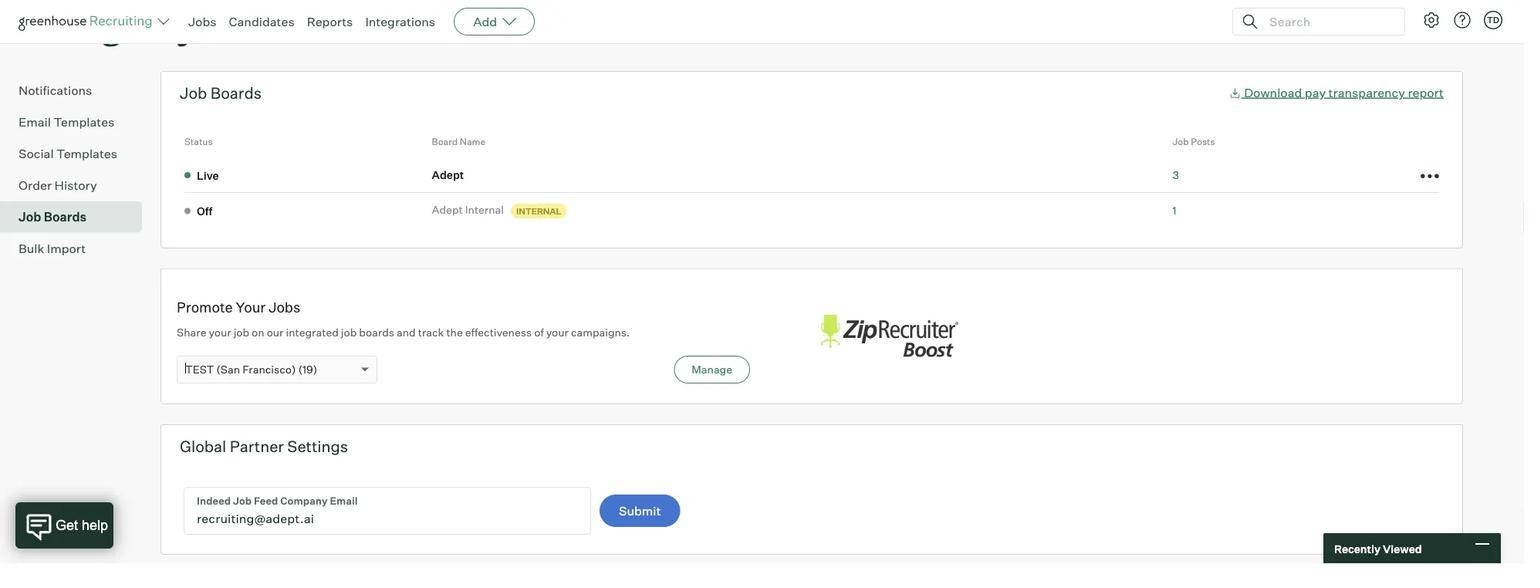 Task type: vqa. For each thing, say whether or not it's contained in the screenshot.
first THE REQUESTED from the bottom
no



Task type: describe. For each thing, give the bounding box(es) containing it.
share
[[177, 326, 206, 339]]

manage
[[692, 363, 732, 376]]

1
[[1173, 204, 1177, 217]]

off
[[197, 204, 212, 218]]

configure
[[19, 2, 174, 48]]

integrations
[[365, 14, 435, 29]]

1 horizontal spatial jobs
[[269, 298, 300, 316]]

status
[[184, 136, 213, 148]]

td button
[[1484, 11, 1502, 29]]

report
[[1408, 85, 1444, 100]]

on
[[252, 326, 264, 339]]

promote
[[177, 298, 233, 316]]

0 horizontal spatial job boards
[[19, 209, 87, 225]]

2 your from the left
[[546, 326, 569, 339]]

Indeed Job Feed Company Email text field
[[184, 488, 590, 534]]

submit button
[[600, 495, 680, 527]]

campaigns.
[[571, 326, 630, 339]]

order
[[19, 178, 52, 193]]

settings
[[287, 437, 348, 456]]

candidates link
[[229, 14, 295, 29]]

(san
[[216, 363, 240, 376]]

templates for social templates
[[56, 146, 117, 161]]

1 job from the left
[[234, 326, 249, 339]]

configure image
[[1422, 11, 1441, 29]]

td
[[1487, 15, 1499, 25]]

effectiveness
[[465, 326, 532, 339]]

social templates link
[[19, 144, 136, 163]]

our
[[267, 326, 284, 339]]

francisco)
[[242, 363, 296, 376]]

1 horizontal spatial internal
[[516, 206, 561, 216]]

adept internal link
[[432, 202, 509, 217]]

recently
[[1334, 542, 1381, 555]]

job posts
[[1173, 136, 1215, 148]]

of
[[534, 326, 544, 339]]

social
[[19, 146, 54, 161]]

order history link
[[19, 176, 136, 195]]

job boards link
[[19, 208, 136, 226]]

1 horizontal spatial job boards
[[180, 83, 262, 103]]

posts
[[1191, 136, 1215, 148]]

submit
[[619, 503, 661, 519]]

add
[[473, 14, 497, 29]]

the
[[446, 326, 463, 339]]

integrations link
[[365, 14, 435, 29]]

0 horizontal spatial internal
[[465, 203, 504, 217]]

import
[[47, 241, 86, 256]]

order history
[[19, 178, 97, 193]]

greenhouse recruiting image
[[19, 12, 157, 31]]

board name
[[432, 136, 485, 148]]

td button
[[1481, 8, 1506, 32]]

reports link
[[307, 14, 353, 29]]

test (san francisco) (19)
[[185, 363, 317, 376]]

reports
[[307, 14, 353, 29]]

2 vertical spatial boards
[[44, 209, 87, 225]]

(19)
[[298, 363, 317, 376]]

recently viewed
[[1334, 542, 1422, 555]]

1 your from the left
[[209, 326, 231, 339]]

board
[[432, 136, 458, 148]]

1 vertical spatial boards
[[210, 83, 262, 103]]

candidates
[[229, 14, 295, 29]]



Task type: locate. For each thing, give the bounding box(es) containing it.
3 link
[[1173, 168, 1179, 181]]

templates
[[54, 114, 114, 130], [56, 146, 117, 161]]

2 adept from the top
[[432, 203, 463, 217]]

partner
[[230, 437, 284, 456]]

global
[[180, 437, 226, 456]]

internal down adept link on the top
[[465, 203, 504, 217]]

manage link
[[674, 356, 750, 384]]

job left the boards
[[341, 326, 357, 339]]

1 vertical spatial jobs
[[269, 298, 300, 316]]

integrated
[[286, 326, 339, 339]]

1 adept from the top
[[432, 168, 464, 181]]

notifications
[[19, 83, 92, 98]]

jobs link
[[188, 14, 216, 29]]

job boards up bulk import at the top of page
[[19, 209, 87, 225]]

global partner settings
[[180, 437, 348, 456]]

job
[[234, 326, 249, 339], [341, 326, 357, 339]]

adept down adept link on the top
[[432, 203, 463, 217]]

0 vertical spatial boards
[[240, 2, 350, 48]]

notifications link
[[19, 81, 136, 100]]

your right the share
[[209, 326, 231, 339]]

templates for email templates
[[54, 114, 114, 130]]

0 vertical spatial job boards
[[180, 83, 262, 103]]

3
[[1173, 168, 1179, 181]]

templates down 'notifications' link
[[54, 114, 114, 130]]

1 horizontal spatial job
[[341, 326, 357, 339]]

history
[[54, 178, 97, 193]]

0 vertical spatial adept
[[432, 168, 464, 181]]

internal right adept internal link
[[516, 206, 561, 216]]

internal
[[465, 203, 504, 217], [516, 206, 561, 216]]

boards
[[359, 326, 394, 339]]

configure job boards
[[19, 2, 350, 48]]

jobs up the our at the bottom of the page
[[269, 298, 300, 316]]

templates up order history link
[[56, 146, 117, 161]]

templates inside the "social templates" link
[[56, 146, 117, 161]]

name
[[460, 136, 485, 148]]

boards
[[240, 2, 350, 48], [210, 83, 262, 103], [44, 209, 87, 225]]

1 link
[[1173, 204, 1177, 217]]

job
[[182, 2, 232, 48], [180, 83, 207, 103], [1173, 136, 1189, 148], [19, 209, 41, 225]]

zip recruiter image
[[812, 307, 966, 367]]

2 job from the left
[[341, 326, 357, 339]]

adept internal
[[432, 203, 504, 217]]

adept
[[432, 168, 464, 181], [432, 203, 463, 217]]

test (san francisco) (19) option
[[185, 363, 317, 376]]

jobs
[[188, 14, 216, 29], [269, 298, 300, 316]]

your
[[209, 326, 231, 339], [546, 326, 569, 339]]

job boards
[[180, 83, 262, 103], [19, 209, 87, 225]]

viewed
[[1383, 542, 1422, 555]]

share your job on our integrated job boards and track the effectiveness of your campaigns.
[[177, 326, 630, 339]]

0 vertical spatial jobs
[[188, 14, 216, 29]]

add button
[[454, 8, 535, 35]]

pay
[[1305, 85, 1326, 100]]

job boards up status
[[180, 83, 262, 103]]

adept link
[[432, 167, 469, 182]]

bulk import
[[19, 241, 86, 256]]

adept for adept internal
[[432, 203, 463, 217]]

download
[[1244, 85, 1302, 100]]

download pay transparency report link
[[1229, 85, 1444, 100]]

bulk import link
[[19, 239, 136, 258]]

social templates
[[19, 146, 117, 161]]

0 horizontal spatial job
[[234, 326, 249, 339]]

Search text field
[[1266, 10, 1391, 33]]

1 vertical spatial job boards
[[19, 209, 87, 225]]

adept down board
[[432, 168, 464, 181]]

your
[[236, 298, 266, 316]]

1 vertical spatial adept
[[432, 203, 463, 217]]

bulk
[[19, 241, 44, 256]]

1 vertical spatial templates
[[56, 146, 117, 161]]

0 horizontal spatial your
[[209, 326, 231, 339]]

download pay transparency report
[[1244, 85, 1444, 100]]

track
[[418, 326, 444, 339]]

transparency
[[1329, 85, 1405, 100]]

email templates link
[[19, 113, 136, 131]]

adept for adept
[[432, 168, 464, 181]]

0 vertical spatial templates
[[54, 114, 114, 130]]

promote your jobs
[[177, 298, 300, 316]]

your right of
[[546, 326, 569, 339]]

test
[[185, 363, 214, 376]]

1 horizontal spatial your
[[546, 326, 569, 339]]

and
[[397, 326, 416, 339]]

templates inside email templates link
[[54, 114, 114, 130]]

0 horizontal spatial jobs
[[188, 14, 216, 29]]

live
[[197, 169, 219, 182]]

jobs left the candidates link
[[188, 14, 216, 29]]

email templates
[[19, 114, 114, 130]]

email
[[19, 114, 51, 130]]

job left on
[[234, 326, 249, 339]]



